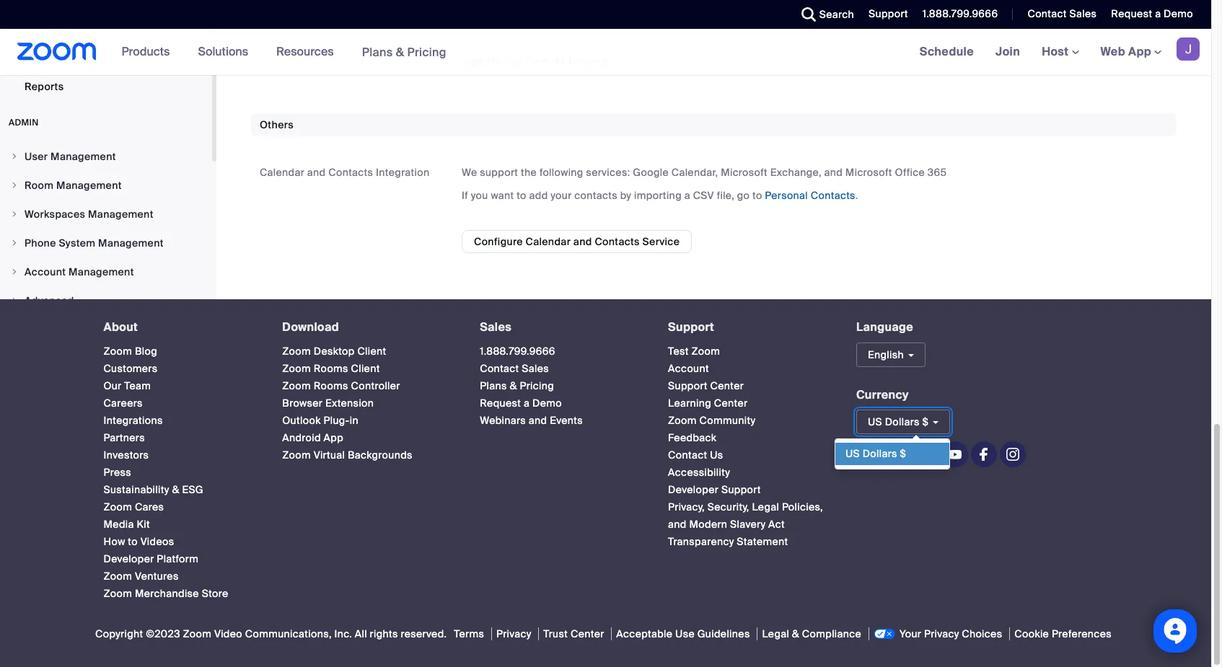 Task type: describe. For each thing, give the bounding box(es) containing it.
plans inside product information navigation
[[362, 44, 393, 60]]

system
[[59, 237, 96, 250]]

support up test zoom "link" at the bottom right of page
[[668, 320, 714, 335]]

sign me out from all devices
[[462, 55, 609, 68]]

scheduler link
[[0, 42, 212, 71]]

about link
[[104, 320, 138, 335]]

right image for phone system management
[[10, 239, 19, 247]]

in
[[350, 414, 359, 427]]

1.888.799.9666 link
[[480, 345, 556, 358]]

team
[[124, 379, 151, 392]]

management for user management
[[51, 150, 116, 163]]

guidelines
[[698, 627, 750, 640]]

phone
[[25, 237, 56, 250]]

contact inside 1.888.799.9666 contact sales plans & pricing request a demo webinars and events
[[480, 362, 519, 375]]

meetings navigation
[[909, 29, 1212, 76]]

trust
[[544, 627, 568, 640]]

solutions button
[[198, 29, 255, 75]]

workspaces management
[[25, 208, 154, 221]]

policies,
[[782, 500, 823, 513]]

1 vertical spatial us
[[846, 447, 860, 460]]

right image
[[10, 297, 19, 305]]

cookie
[[1015, 627, 1049, 640]]

1 vertical spatial all
[[355, 627, 367, 640]]

from
[[525, 55, 551, 68]]

trust center
[[544, 627, 604, 640]]

how to videos link
[[104, 535, 174, 548]]

and inside 1.888.799.9666 contact sales plans & pricing request a demo webinars and events
[[529, 414, 547, 427]]

kit
[[137, 518, 150, 531]]

legal inside the test zoom account support center learning center zoom community feedback contact us accessibility developer support privacy, security, legal policies, and modern slavery act transparency statement
[[752, 500, 779, 513]]

contact inside the test zoom account support center learning center zoom community feedback contact us accessibility developer support privacy, security, legal policies, and modern slavery act transparency statement
[[668, 449, 707, 461]]

developer support link
[[668, 483, 761, 496]]

personal menu menu
[[0, 0, 212, 102]]

press link
[[104, 466, 131, 479]]

virtual
[[314, 449, 345, 461]]

search button
[[791, 0, 858, 29]]

events
[[550, 414, 583, 427]]

advanced menu item
[[0, 287, 212, 315]]

sustainability
[[104, 483, 169, 496]]

1.888.799.9666 for 1.888.799.9666 contact sales plans & pricing request a demo webinars and events
[[480, 345, 556, 358]]

configure calendar and contacts service
[[474, 235, 680, 248]]

365
[[928, 166, 947, 179]]

webinars
[[480, 414, 526, 427]]

partners link
[[104, 431, 145, 444]]

& inside 1.888.799.9666 contact sales plans & pricing request a demo webinars and events
[[510, 379, 517, 392]]

account inside 'account management' menu item
[[25, 266, 66, 278]]

want
[[491, 189, 514, 202]]

reports link
[[0, 72, 212, 101]]

by
[[620, 189, 632, 202]]

careers link
[[104, 397, 143, 410]]

careers
[[104, 397, 143, 410]]

1 rooms from the top
[[314, 362, 348, 375]]

to inside zoom blog customers our team careers integrations partners investors press sustainability & esg zoom cares media kit how to videos developer platform zoom ventures zoom merchandise store
[[128, 535, 138, 548]]

host button
[[1042, 44, 1079, 59]]

demo inside 1.888.799.9666 contact sales plans & pricing request a demo webinars and events
[[533, 397, 562, 410]]

exchange,
[[771, 166, 822, 179]]

customers link
[[104, 362, 158, 375]]

videos
[[140, 535, 174, 548]]

all inside sign me out from all devices button
[[554, 55, 566, 68]]

we support the following services: google calendar, microsoft exchange, and microsoft office 365
[[462, 166, 947, 179]]

slavery
[[730, 518, 766, 531]]

1 vertical spatial us dollars $
[[846, 447, 906, 460]]

plug-
[[324, 414, 350, 427]]

preferences
[[1052, 627, 1112, 640]]

zoom blog customers our team careers integrations partners investors press sustainability & esg zoom cares media kit how to videos developer platform zoom ventures zoom merchandise store
[[104, 345, 228, 600]]

compliance
[[802, 627, 862, 640]]

test zoom account support center learning center zoom community feedback contact us accessibility developer support privacy, security, legal policies, and modern slavery act transparency statement
[[668, 345, 823, 548]]

management up 'account management' menu item at the left top of the page
[[98, 237, 164, 250]]

download
[[282, 320, 339, 335]]

use
[[675, 627, 695, 640]]

about
[[104, 320, 138, 335]]

0 horizontal spatial contacts
[[328, 166, 373, 179]]

1 vertical spatial $
[[900, 447, 906, 460]]

app inside meetings navigation
[[1129, 44, 1152, 59]]

file,
[[717, 189, 735, 202]]

pricing inside 1.888.799.9666 contact sales plans & pricing request a demo webinars and events
[[520, 379, 554, 392]]

1 horizontal spatial a
[[685, 189, 691, 202]]

us dollars $ inside dropdown button
[[868, 416, 929, 429]]

& inside zoom blog customers our team careers integrations partners investors press sustainability & esg zoom cares media kit how to videos developer platform zoom ventures zoom merchandise store
[[172, 483, 179, 496]]

developer inside the test zoom account support center learning center zoom community feedback contact us accessibility developer support privacy, security, legal policies, and modern slavery act transparency statement
[[668, 483, 719, 496]]

support
[[480, 166, 518, 179]]

merchandise
[[135, 587, 199, 600]]

solutions
[[198, 44, 248, 59]]

web app button
[[1101, 44, 1162, 59]]

integrations
[[104, 414, 163, 427]]

esg
[[182, 483, 204, 496]]

backgrounds
[[348, 449, 413, 461]]

zoom virtual backgrounds link
[[282, 449, 413, 461]]

copyright ©2023 zoom video communications, inc. all rights reserved. terms
[[95, 627, 484, 640]]

video
[[214, 627, 242, 640]]

1 privacy from the left
[[496, 627, 532, 640]]

learning center link
[[668, 397, 748, 410]]

.
[[856, 189, 858, 202]]

sales inside 1.888.799.9666 contact sales plans & pricing request a demo webinars and events
[[522, 362, 549, 375]]

product information navigation
[[111, 29, 457, 76]]

sales link
[[480, 320, 512, 335]]

1 vertical spatial center
[[714, 397, 748, 410]]

join
[[996, 44, 1020, 59]]

language
[[857, 320, 914, 335]]

0 vertical spatial client
[[357, 345, 386, 358]]

admin
[[9, 117, 39, 128]]

if you want to add your contacts by importing a csv file, go to personal contacts .
[[462, 189, 858, 202]]

1 microsoft from the left
[[721, 166, 768, 179]]

phone system management
[[25, 237, 164, 250]]

a inside 1.888.799.9666 contact sales plans & pricing request a demo webinars and events
[[524, 397, 530, 410]]

request a demo
[[1112, 7, 1194, 20]]

controller
[[351, 379, 400, 392]]

user management menu item
[[0, 143, 212, 170]]

plans inside 1.888.799.9666 contact sales plans & pricing request a demo webinars and events
[[480, 379, 507, 392]]

search
[[820, 8, 854, 21]]

0 vertical spatial demo
[[1164, 7, 1194, 20]]

account management
[[25, 266, 134, 278]]

support center link
[[668, 379, 744, 392]]

modern
[[689, 518, 728, 531]]

calendar inside button
[[526, 235, 571, 248]]

2 microsoft from the left
[[846, 166, 893, 179]]

importing
[[634, 189, 682, 202]]

zoom merchandise store link
[[104, 587, 228, 600]]

acceptable use guidelines link
[[611, 627, 755, 640]]

trust center link
[[539, 627, 609, 640]]

contact sales
[[1028, 7, 1097, 20]]

request inside 1.888.799.9666 contact sales plans & pricing request a demo webinars and events
[[480, 397, 521, 410]]

accessibility link
[[668, 466, 730, 479]]

our team link
[[104, 379, 151, 392]]

workspaces management menu item
[[0, 201, 212, 228]]

configure
[[474, 235, 523, 248]]

extension
[[325, 397, 374, 410]]

us inside dropdown button
[[868, 416, 883, 429]]

banner containing products
[[0, 29, 1212, 76]]

privacy link
[[491, 627, 536, 640]]

1 vertical spatial sales
[[480, 320, 512, 335]]

2 rooms from the top
[[314, 379, 348, 392]]

room management
[[25, 179, 122, 192]]

management for room management
[[56, 179, 122, 192]]



Task type: locate. For each thing, give the bounding box(es) containing it.
1 horizontal spatial request
[[1112, 7, 1153, 20]]

host
[[1042, 44, 1072, 59]]

settings link
[[0, 12, 212, 40]]

1 vertical spatial calendar
[[526, 235, 571, 248]]

1 vertical spatial a
[[685, 189, 691, 202]]

app inside zoom desktop client zoom rooms client zoom rooms controller browser extension outlook plug-in android app zoom virtual backgrounds
[[324, 431, 344, 444]]

1 vertical spatial account
[[668, 362, 709, 375]]

banner
[[0, 29, 1212, 76]]

personal
[[765, 189, 808, 202]]

right image left phone
[[10, 239, 19, 247]]

0 vertical spatial $
[[923, 416, 929, 429]]

all
[[554, 55, 566, 68], [355, 627, 367, 640]]

2 horizontal spatial contact
[[1028, 7, 1067, 20]]

right image inside user management menu item
[[10, 152, 19, 161]]

zoom community link
[[668, 414, 756, 427]]

investors link
[[104, 449, 149, 461]]

0 vertical spatial sales
[[1070, 7, 1097, 20]]

1 vertical spatial pricing
[[520, 379, 554, 392]]

us down currency
[[868, 416, 883, 429]]

settings
[[25, 19, 66, 32]]

management down 'phone system management' menu item
[[69, 266, 134, 278]]

your privacy choices link
[[869, 627, 1007, 640]]

the
[[521, 166, 537, 179]]

right image for room management
[[10, 181, 19, 190]]

scheduler
[[25, 50, 75, 63]]

0 horizontal spatial 1.888.799.9666
[[480, 345, 556, 358]]

0 vertical spatial pricing
[[407, 44, 447, 60]]

contacts left the "integration"
[[328, 166, 373, 179]]

zoom cares link
[[104, 500, 164, 513]]

zoom logo image
[[17, 43, 96, 61]]

right image for account management
[[10, 268, 19, 276]]

microsoft
[[721, 166, 768, 179], [846, 166, 893, 179]]

plans up webinars on the bottom left of page
[[480, 379, 507, 392]]

plans & pricing link
[[362, 44, 447, 60], [362, 44, 447, 60], [480, 379, 554, 392]]

developer down accessibility link
[[668, 483, 719, 496]]

zoom desktop client link
[[282, 345, 386, 358]]

contacts
[[575, 189, 618, 202]]

microsoft up .
[[846, 166, 893, 179]]

sales up 1.888.799.9666 link
[[480, 320, 512, 335]]

2 privacy from the left
[[924, 627, 959, 640]]

contact up host
[[1028, 7, 1067, 20]]

1 vertical spatial rooms
[[314, 379, 348, 392]]

act
[[769, 518, 785, 531]]

1 horizontal spatial $
[[923, 416, 929, 429]]

and inside button
[[574, 235, 592, 248]]

right image up right image
[[10, 268, 19, 276]]

pricing
[[407, 44, 447, 60], [520, 379, 554, 392]]

1.888.799.9666 inside 1.888.799.9666 contact sales plans & pricing request a demo webinars and events
[[480, 345, 556, 358]]

1 horizontal spatial plans
[[480, 379, 507, 392]]

management for account management
[[69, 266, 134, 278]]

browser extension link
[[282, 397, 374, 410]]

right image inside room management menu item
[[10, 181, 19, 190]]

account up advanced
[[25, 266, 66, 278]]

©2023
[[146, 627, 180, 640]]

to left add
[[517, 189, 527, 202]]

0 vertical spatial request
[[1112, 7, 1153, 20]]

right image left "workspaces"
[[10, 210, 19, 219]]

right image for workspaces management
[[10, 210, 19, 219]]

pricing inside product information navigation
[[407, 44, 447, 60]]

2 horizontal spatial contacts
[[811, 189, 856, 202]]

others
[[260, 118, 294, 131]]

privacy right the your
[[924, 627, 959, 640]]

1 horizontal spatial microsoft
[[846, 166, 893, 179]]

management
[[51, 150, 116, 163], [56, 179, 122, 192], [88, 208, 154, 221], [98, 237, 164, 250], [69, 266, 134, 278]]

privacy left trust
[[496, 627, 532, 640]]

account inside the test zoom account support center learning center zoom community feedback contact us accessibility developer support privacy, security, legal policies, and modern slavery act transparency statement
[[668, 362, 709, 375]]

your
[[900, 627, 922, 640]]

support right search
[[869, 7, 908, 20]]

0 horizontal spatial pricing
[[407, 44, 447, 60]]

us
[[868, 416, 883, 429], [846, 447, 860, 460]]

$ inside dropdown button
[[923, 416, 929, 429]]

pricing left sign
[[407, 44, 447, 60]]

contacts down exchange, at the top right of page
[[811, 189, 856, 202]]

statement
[[737, 535, 788, 548]]

our
[[104, 379, 122, 392]]

dollars down us dollars $ dropdown button
[[863, 447, 898, 460]]

customers
[[104, 362, 158, 375]]

us dollars $ button
[[857, 410, 950, 434]]

& inside product information navigation
[[396, 44, 404, 60]]

support link
[[858, 0, 912, 29], [869, 7, 908, 20], [668, 320, 714, 335]]

legal up act
[[752, 500, 779, 513]]

reports
[[25, 80, 64, 93]]

1 horizontal spatial app
[[1129, 44, 1152, 59]]

1 vertical spatial plans
[[480, 379, 507, 392]]

integration
[[376, 166, 430, 179]]

dollars inside dropdown button
[[885, 416, 920, 429]]

1 vertical spatial developer
[[104, 552, 154, 565]]

advanced
[[25, 294, 74, 307]]

0 vertical spatial contact
[[1028, 7, 1067, 20]]

resources button
[[276, 29, 340, 75]]

legal & compliance link
[[757, 627, 866, 640]]

1 vertical spatial app
[[324, 431, 344, 444]]

2 horizontal spatial sales
[[1070, 7, 1097, 20]]

2 vertical spatial sales
[[522, 362, 549, 375]]

all right inc.
[[355, 627, 367, 640]]

3 right image from the top
[[10, 210, 19, 219]]

0 vertical spatial 1.888.799.9666
[[923, 7, 998, 20]]

1 horizontal spatial us
[[868, 416, 883, 429]]

0 horizontal spatial account
[[25, 266, 66, 278]]

0 horizontal spatial app
[[324, 431, 344, 444]]

services:
[[586, 166, 630, 179]]

0 vertical spatial a
[[1155, 7, 1161, 20]]

following
[[540, 166, 584, 179]]

communications,
[[245, 627, 332, 640]]

outlook plug-in link
[[282, 414, 359, 427]]

management up 'phone system management' menu item
[[88, 208, 154, 221]]

right image for user management
[[10, 152, 19, 161]]

0 horizontal spatial demo
[[533, 397, 562, 410]]

0 vertical spatial legal
[[752, 500, 779, 513]]

account management menu item
[[0, 258, 212, 286]]

to
[[517, 189, 527, 202], [753, 189, 762, 202], [128, 535, 138, 548]]

0 horizontal spatial developer
[[104, 552, 154, 565]]

0 horizontal spatial plans
[[362, 44, 393, 60]]

right image inside 'account management' menu item
[[10, 268, 19, 276]]

to right go
[[753, 189, 762, 202]]

0 vertical spatial developer
[[668, 483, 719, 496]]

1 vertical spatial 1.888.799.9666
[[480, 345, 556, 358]]

sign me out from all devices button
[[450, 50, 620, 73]]

1 vertical spatial client
[[351, 362, 380, 375]]

webinars and events link
[[480, 414, 583, 427]]

room management menu item
[[0, 172, 212, 199]]

1 horizontal spatial account
[[668, 362, 709, 375]]

2 right image from the top
[[10, 181, 19, 190]]

2 horizontal spatial to
[[753, 189, 762, 202]]

0 vertical spatial center
[[710, 379, 744, 392]]

1 vertical spatial demo
[[533, 397, 562, 410]]

accessibility
[[668, 466, 730, 479]]

a up webinars and events link
[[524, 397, 530, 410]]

1 horizontal spatial sales
[[522, 362, 549, 375]]

join link
[[985, 29, 1031, 75]]

request up web app dropdown button at top
[[1112, 7, 1153, 20]]

media kit link
[[104, 518, 150, 531]]

developer inside zoom blog customers our team careers integrations partners investors press sustainability & esg zoom cares media kit how to videos developer platform zoom ventures zoom merchandise store
[[104, 552, 154, 565]]

0 horizontal spatial sales
[[480, 320, 512, 335]]

us dollars $ down currency
[[868, 416, 929, 429]]

2 vertical spatial a
[[524, 397, 530, 410]]

0 vertical spatial us dollars $
[[868, 416, 929, 429]]

products button
[[122, 29, 176, 75]]

demo up webinars and events link
[[533, 397, 562, 410]]

1 vertical spatial legal
[[762, 627, 790, 640]]

phone system management menu item
[[0, 229, 212, 257]]

contact down 1.888.799.9666 link
[[480, 362, 519, 375]]

1 horizontal spatial contacts
[[595, 235, 640, 248]]

1.888.799.9666 for 1.888.799.9666
[[923, 7, 998, 20]]

$
[[923, 416, 929, 429], [900, 447, 906, 460]]

feedback
[[668, 431, 717, 444]]

0 horizontal spatial to
[[128, 535, 138, 548]]

0 horizontal spatial $
[[900, 447, 906, 460]]

1 vertical spatial dollars
[[863, 447, 898, 460]]

0 horizontal spatial us
[[846, 447, 860, 460]]

sales down 1.888.799.9666 link
[[522, 362, 549, 375]]

to down media kit 'link'
[[128, 535, 138, 548]]

0 horizontal spatial calendar
[[260, 166, 305, 179]]

right image inside workspaces management menu item
[[10, 210, 19, 219]]

right image inside 'phone system management' menu item
[[10, 239, 19, 247]]

1.888.799.9666 down sales link
[[480, 345, 556, 358]]

account down test zoom "link" at the bottom right of page
[[668, 362, 709, 375]]

us down us dollars $ dropdown button
[[846, 447, 860, 460]]

1 vertical spatial request
[[480, 397, 521, 410]]

developer down how to videos 'link'
[[104, 552, 154, 565]]

1 right image from the top
[[10, 152, 19, 161]]

center up learning center link
[[710, 379, 744, 392]]

legal
[[752, 500, 779, 513], [762, 627, 790, 640]]

4 right image from the top
[[10, 239, 19, 247]]

app down plug- at the left of page
[[324, 431, 344, 444]]

$ up "us dollars $" link
[[923, 416, 929, 429]]

legal right guidelines
[[762, 627, 790, 640]]

management for workspaces management
[[88, 208, 154, 221]]

rooms down zoom rooms client link
[[314, 379, 348, 392]]

0 vertical spatial rooms
[[314, 362, 348, 375]]

your privacy choices
[[900, 627, 1003, 640]]

0 horizontal spatial request
[[480, 397, 521, 410]]

cookie preferences
[[1015, 627, 1112, 640]]

0 vertical spatial all
[[554, 55, 566, 68]]

google
[[633, 166, 669, 179]]

test
[[668, 345, 689, 358]]

0 horizontal spatial all
[[355, 627, 367, 640]]

dollars
[[885, 416, 920, 429], [863, 447, 898, 460]]

right image
[[10, 152, 19, 161], [10, 181, 19, 190], [10, 210, 19, 219], [10, 239, 19, 247], [10, 268, 19, 276]]

support up security, on the right bottom of page
[[722, 483, 761, 496]]

a left csv
[[685, 189, 691, 202]]

contact down feedback button
[[668, 449, 707, 461]]

&
[[396, 44, 404, 60], [510, 379, 517, 392], [172, 483, 179, 496], [792, 627, 800, 640]]

ventures
[[135, 570, 179, 583]]

right image left room
[[10, 181, 19, 190]]

2 vertical spatial center
[[571, 627, 604, 640]]

microsoft up go
[[721, 166, 768, 179]]

calendar down add
[[526, 235, 571, 248]]

request up webinars on the bottom left of page
[[480, 397, 521, 410]]

privacy
[[496, 627, 532, 640], [924, 627, 959, 640]]

pricing up webinars and events link
[[520, 379, 554, 392]]

management up workspaces management
[[56, 179, 122, 192]]

$ down us dollars $ dropdown button
[[900, 447, 906, 460]]

app right web
[[1129, 44, 1152, 59]]

investors
[[104, 449, 149, 461]]

partners
[[104, 431, 145, 444]]

0 vertical spatial app
[[1129, 44, 1152, 59]]

all right from in the left top of the page
[[554, 55, 566, 68]]

terms
[[454, 627, 484, 640]]

zoom rooms controller link
[[282, 379, 400, 392]]

0 vertical spatial account
[[25, 266, 66, 278]]

us dollars $ link
[[836, 443, 950, 466]]

us dollars $ down us dollars $ dropdown button
[[846, 447, 906, 460]]

desktop
[[314, 345, 355, 358]]

calendar down the others
[[260, 166, 305, 179]]

sign
[[462, 55, 484, 68]]

center up community
[[714, 397, 748, 410]]

1 horizontal spatial pricing
[[520, 379, 554, 392]]

0 vertical spatial plans
[[362, 44, 393, 60]]

support
[[869, 7, 908, 20], [668, 320, 714, 335], [668, 379, 708, 392], [722, 483, 761, 496]]

0 horizontal spatial a
[[524, 397, 530, 410]]

0 horizontal spatial privacy
[[496, 627, 532, 640]]

1 horizontal spatial contact
[[668, 449, 707, 461]]

0 horizontal spatial contact
[[480, 362, 519, 375]]

5 right image from the top
[[10, 268, 19, 276]]

a up web app dropdown button at top
[[1155, 7, 1161, 20]]

1 horizontal spatial to
[[517, 189, 527, 202]]

rooms down desktop
[[314, 362, 348, 375]]

1 horizontal spatial developer
[[668, 483, 719, 496]]

center right trust
[[571, 627, 604, 640]]

2 horizontal spatial a
[[1155, 7, 1161, 20]]

1 horizontal spatial all
[[554, 55, 566, 68]]

0 vertical spatial contacts
[[328, 166, 373, 179]]

0 vertical spatial calendar
[[260, 166, 305, 179]]

zoom ventures link
[[104, 570, 179, 583]]

right image left the 'user'
[[10, 152, 19, 161]]

1 vertical spatial contact
[[480, 362, 519, 375]]

profile picture image
[[1177, 38, 1200, 61]]

plans right resources dropdown button on the left top
[[362, 44, 393, 60]]

feedback button
[[668, 431, 717, 444]]

0 vertical spatial dollars
[[885, 416, 920, 429]]

terms link
[[450, 627, 489, 640]]

contacts inside button
[[595, 235, 640, 248]]

1 horizontal spatial privacy
[[924, 627, 959, 640]]

sales up host dropdown button
[[1070, 7, 1097, 20]]

english button
[[857, 342, 926, 367]]

contacts left service
[[595, 235, 640, 248]]

1 horizontal spatial 1.888.799.9666
[[923, 7, 998, 20]]

demo up the profile picture
[[1164, 7, 1194, 20]]

calendar,
[[672, 166, 718, 179]]

1 vertical spatial contacts
[[811, 189, 856, 202]]

android
[[282, 431, 321, 444]]

contacts
[[328, 166, 373, 179], [811, 189, 856, 202], [595, 235, 640, 248]]

1 horizontal spatial calendar
[[526, 235, 571, 248]]

2 vertical spatial contact
[[668, 449, 707, 461]]

management up room management
[[51, 150, 116, 163]]

dollars up "us dollars $" link
[[885, 416, 920, 429]]

1 horizontal spatial demo
[[1164, 7, 1194, 20]]

0 vertical spatial us
[[868, 416, 883, 429]]

0 horizontal spatial microsoft
[[721, 166, 768, 179]]

rights
[[370, 627, 398, 640]]

support down the account link
[[668, 379, 708, 392]]

us dollars $
[[868, 416, 929, 429], [846, 447, 906, 460]]

2 vertical spatial contacts
[[595, 235, 640, 248]]

and inside the test zoom account support center learning center zoom community feedback contact us accessibility developer support privacy, security, legal policies, and modern slavery act transparency statement
[[668, 518, 687, 531]]

admin menu menu
[[0, 143, 212, 316]]

1.888.799.9666 up schedule
[[923, 7, 998, 20]]

test zoom link
[[668, 345, 720, 358]]



Task type: vqa. For each thing, say whether or not it's contained in the screenshot.
Calendar within the button
yes



